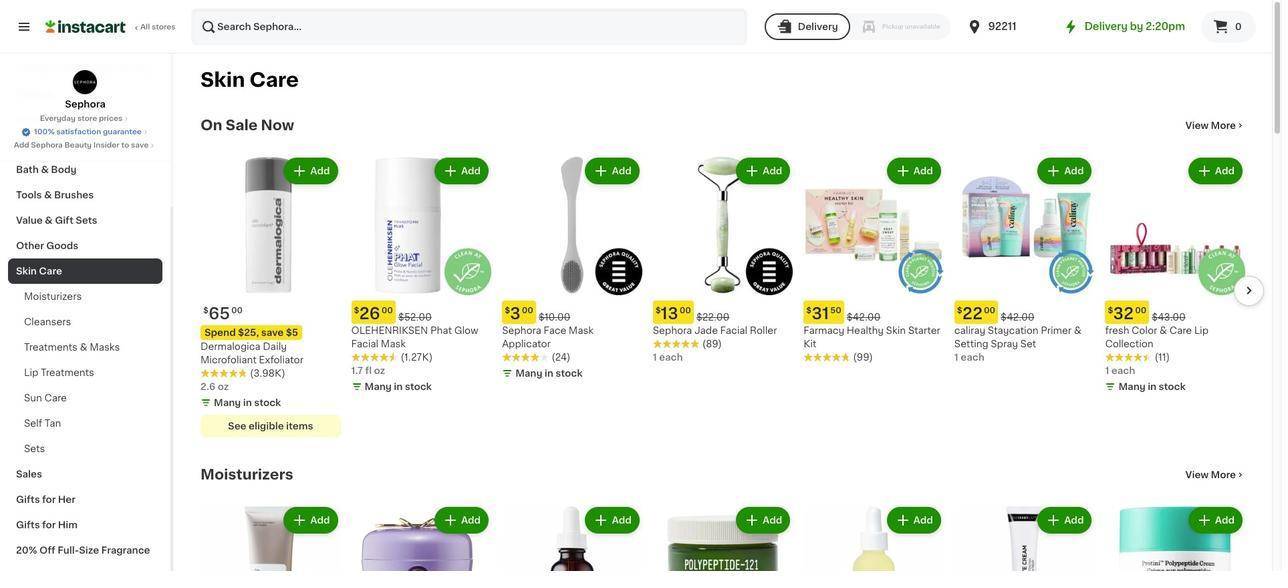 Task type: describe. For each thing, give the bounding box(es) containing it.
item carousel region
[[182, 150, 1264, 446]]

fragrance link
[[8, 132, 162, 157]]

$10.00
[[539, 313, 570, 322]]

other goods
[[16, 241, 78, 251]]

00 for 3
[[522, 307, 533, 315]]

treatments & masks link
[[8, 335, 162, 360]]

many for 26
[[365, 382, 392, 391]]

$26.00 original price: $52.00 element
[[351, 301, 491, 324]]

delivery by 2:20pm link
[[1063, 19, 1185, 35]]

$ 32 00
[[1108, 306, 1147, 321]]

staycation
[[988, 326, 1039, 335]]

more for moisturizers
[[1211, 470, 1236, 480]]

applicator
[[502, 339, 551, 349]]

skin care link
[[8, 259, 162, 284]]

$43.00
[[1152, 313, 1186, 322]]

body
[[51, 165, 76, 174]]

add sephora beauty insider to save link
[[14, 140, 157, 151]]

$ for 3
[[505, 307, 510, 315]]

sephora up store
[[65, 100, 105, 109]]

00 for 13
[[680, 307, 691, 315]]

sale
[[226, 118, 258, 132]]

gift
[[55, 216, 73, 225]]

kit
[[804, 339, 817, 349]]

skin inside $ 31 50 $42.00 farmacy healthy skin starter kit
[[886, 326, 906, 335]]

3
[[510, 306, 521, 321]]

$25,
[[238, 328, 259, 337]]

sephora inside $ 13 00 $22.00 sephora jade facial roller
[[653, 326, 692, 335]]

$32.00 original price: $43.00 element
[[1105, 301, 1245, 324]]

product group containing 32
[[1105, 155, 1245, 396]]

(89)
[[702, 339, 722, 349]]

00 for 26
[[382, 307, 393, 315]]

color
[[1132, 326, 1157, 335]]

in for 32
[[1148, 382, 1157, 391]]

& for masks
[[80, 343, 87, 352]]

$ for 22
[[957, 307, 962, 315]]

prices
[[99, 115, 123, 122]]

& inside "caliray staycation primer & setting spray set 1 each"
[[1074, 326, 1082, 335]]

00 for 32
[[1135, 307, 1147, 315]]

all stores link
[[45, 8, 176, 45]]

satisfaction
[[56, 128, 101, 136]]

self
[[24, 419, 42, 429]]

all
[[140, 23, 150, 31]]

view more link for moisturizers
[[1186, 468, 1245, 482]]

care for sun care 'link'
[[44, 394, 67, 403]]

$ 26 00 $52.00 olehenriksen phat glow facial mask
[[351, 306, 478, 349]]

view more for moisturizers
[[1186, 470, 1236, 480]]

00 for 65
[[231, 307, 243, 315]]

fl
[[365, 366, 372, 375]]

full-
[[58, 546, 79, 556]]

product group containing 26
[[351, 155, 491, 396]]

1 each for 13
[[653, 353, 683, 362]]

cleansers link
[[8, 310, 162, 335]]

100%
[[34, 128, 54, 136]]

mask inside $ 26 00 $52.00 olehenriksen phat glow facial mask
[[381, 339, 406, 349]]

sephora face mask applicator
[[502, 326, 594, 349]]

daily
[[263, 342, 287, 351]]

0 button
[[1201, 11, 1256, 43]]

(99)
[[853, 353, 873, 362]]

gifts for gifts for her
[[16, 495, 40, 505]]

care for the hair care link
[[38, 114, 61, 124]]

gifts for her
[[16, 495, 76, 505]]

each for 32
[[1112, 366, 1135, 375]]

product group containing 22
[[954, 155, 1095, 364]]

in for 26
[[394, 382, 403, 391]]

dermalogica
[[201, 342, 260, 351]]

size
[[79, 546, 99, 556]]

eligible
[[249, 422, 284, 431]]

delivery button
[[764, 13, 850, 40]]

many down applicator
[[516, 369, 542, 378]]

view more link for on sale now
[[1186, 119, 1245, 132]]

see
[[228, 422, 246, 431]]

0 vertical spatial skin
[[201, 70, 245, 90]]

& for body
[[41, 165, 49, 174]]

100% satisfaction guarantee button
[[21, 124, 150, 138]]

sales
[[16, 470, 42, 479]]

22
[[962, 306, 983, 321]]

1 horizontal spatial skin care
[[201, 70, 299, 90]]

0 horizontal spatial moisturizers
[[24, 292, 82, 301]]

100% satisfaction guarantee
[[34, 128, 142, 136]]

brushes
[[54, 191, 94, 200]]

in for 65
[[243, 398, 252, 407]]

fresh
[[1105, 326, 1129, 335]]

value
[[16, 216, 43, 225]]

2.6
[[201, 382, 215, 391]]

product group containing 3
[[502, 155, 642, 383]]

view more for on sale now
[[1186, 121, 1236, 130]]

ready
[[84, 64, 115, 73]]

him
[[58, 521, 78, 530]]

bath & body
[[16, 165, 76, 174]]

tools & brushes link
[[8, 182, 162, 208]]

stores
[[152, 23, 176, 31]]

0 horizontal spatial beauty
[[65, 142, 92, 149]]

13
[[661, 306, 678, 321]]

by
[[1130, 21, 1143, 31]]

hair care link
[[8, 106, 162, 132]]

many in stock for 26
[[365, 382, 432, 391]]

20% off full-size fragrance
[[16, 546, 150, 556]]

many for 65
[[214, 398, 241, 407]]

moisturizers link for moisturizers view more "link"
[[201, 467, 293, 483]]

1.7 fl oz
[[351, 366, 385, 375]]

$ 31 50 $42.00 farmacy healthy skin starter kit
[[804, 306, 940, 349]]

65
[[208, 306, 230, 321]]

0
[[1235, 22, 1242, 31]]

on sale now
[[201, 118, 294, 132]]

& for brushes
[[44, 191, 52, 200]]

gifts for him
[[16, 521, 78, 530]]

$ 13 00 $22.00 sephora jade facial roller
[[653, 306, 777, 335]]

sephora down 100%
[[31, 142, 63, 149]]

facial inside $ 13 00 $22.00 sephora jade facial roller
[[720, 326, 748, 335]]

0 horizontal spatial oz
[[218, 382, 229, 391]]

for for him
[[42, 521, 56, 530]]

party
[[56, 64, 82, 73]]

fresh color & care lip collection
[[1105, 326, 1209, 349]]

$13.00 original price: $22.00 element
[[653, 301, 793, 324]]

treatments & masks
[[24, 343, 120, 352]]

face
[[544, 326, 566, 335]]

spend
[[205, 328, 236, 337]]

$5
[[286, 328, 298, 337]]

$ for 26
[[354, 307, 359, 315]]

many in stock down (24)
[[516, 369, 583, 378]]

holiday party ready beauty link
[[8, 55, 162, 81]]

1 vertical spatial fragrance
[[101, 546, 150, 556]]

2.6 oz
[[201, 382, 229, 391]]

makeup
[[16, 89, 55, 98]]

tools
[[16, 191, 42, 200]]



Task type: locate. For each thing, give the bounding box(es) containing it.
sets link
[[8, 437, 162, 462]]

sun care
[[24, 394, 67, 403]]

collection
[[1105, 339, 1154, 349]]

sun
[[24, 394, 42, 403]]

2 horizontal spatial each
[[1112, 366, 1135, 375]]

off
[[39, 546, 55, 556]]

0 vertical spatial gifts
[[16, 495, 40, 505]]

0 vertical spatial facial
[[720, 326, 748, 335]]

many down 2.6 oz
[[214, 398, 241, 407]]

1 vertical spatial for
[[42, 521, 56, 530]]

0 vertical spatial view more link
[[1186, 119, 1245, 132]]

None search field
[[191, 8, 747, 45]]

1 vertical spatial mask
[[381, 339, 406, 349]]

0 horizontal spatial facial
[[351, 339, 379, 349]]

2 horizontal spatial 1
[[1105, 366, 1109, 375]]

0 vertical spatial oz
[[374, 366, 385, 375]]

2 vertical spatial skin
[[886, 326, 906, 335]]

0 vertical spatial more
[[1211, 121, 1236, 130]]

1 vertical spatial 1 each
[[1105, 366, 1135, 375]]

facial
[[720, 326, 748, 335], [351, 339, 379, 349]]

4 $ from the left
[[354, 307, 359, 315]]

oz right the fl
[[374, 366, 385, 375]]

fragrance right size
[[101, 546, 150, 556]]

oz
[[374, 366, 385, 375], [218, 382, 229, 391]]

care up now
[[250, 70, 299, 90]]

$ up olehenriksen
[[354, 307, 359, 315]]

1 horizontal spatial delivery
[[1085, 21, 1128, 31]]

0 horizontal spatial mask
[[381, 339, 406, 349]]

glow
[[454, 326, 478, 335]]

instacart logo image
[[45, 19, 126, 35]]

beauty right ready
[[117, 64, 152, 73]]

0 vertical spatial sets
[[76, 216, 97, 225]]

many down the fl
[[365, 382, 392, 391]]

care for skin care link
[[39, 267, 62, 276]]

$42.00 inside "element"
[[1001, 313, 1035, 322]]

view for on sale now
[[1186, 121, 1209, 130]]

& inside fresh color & care lip collection
[[1160, 326, 1167, 335]]

care inside fresh color & care lip collection
[[1170, 326, 1192, 335]]

many for 32
[[1119, 382, 1146, 391]]

0 horizontal spatial delivery
[[798, 22, 838, 31]]

1 inside "caliray staycation primer & setting spray set 1 each"
[[954, 353, 959, 362]]

00 inside '$ 65 00'
[[231, 307, 243, 315]]

$ left $22.00
[[656, 307, 661, 315]]

00
[[231, 307, 243, 315], [522, 307, 533, 315], [382, 307, 393, 315], [680, 307, 691, 315], [984, 307, 995, 315], [1135, 307, 1147, 315]]

0 vertical spatial treatments
[[24, 343, 77, 352]]

1 vertical spatial view
[[1186, 470, 1209, 480]]

$ 22 00
[[957, 306, 995, 321]]

fragrance down 100%
[[16, 140, 65, 149]]

save inside add sephora beauty insider to save link
[[131, 142, 149, 149]]

&
[[41, 165, 49, 174], [44, 191, 52, 200], [45, 216, 53, 225], [1074, 326, 1082, 335], [1160, 326, 1167, 335], [80, 343, 87, 352]]

each down 13
[[659, 353, 683, 362]]

1 each down collection
[[1105, 366, 1135, 375]]

moisturizers link down see
[[201, 467, 293, 483]]

fragrance
[[16, 140, 65, 149], [101, 546, 150, 556]]

makeup link
[[8, 81, 162, 106]]

2 view more link from the top
[[1186, 468, 1245, 482]]

care down $43.00
[[1170, 326, 1192, 335]]

0 horizontal spatial sets
[[24, 445, 45, 454]]

$ inside $ 32 00
[[1108, 307, 1113, 315]]

lip up sun
[[24, 368, 38, 378]]

save inside item carousel region
[[261, 328, 284, 337]]

00 for 22
[[984, 307, 995, 315]]

mask inside sephora face mask applicator
[[569, 326, 594, 335]]

many in stock down (11)
[[1119, 382, 1186, 391]]

& left masks
[[80, 343, 87, 352]]

stock for 26
[[405, 382, 432, 391]]

2:20pm
[[1146, 21, 1185, 31]]

$ up spend
[[203, 307, 208, 315]]

mask down $3.00 original price: $10.00 element
[[569, 326, 594, 335]]

many in stock up see
[[214, 398, 281, 407]]

gifts up 20%
[[16, 521, 40, 530]]

sun care link
[[8, 386, 162, 411]]

stock down '(1.27k)'
[[405, 382, 432, 391]]

moisturizers down see
[[201, 468, 293, 482]]

add
[[14, 142, 29, 149], [310, 166, 330, 176], [461, 166, 481, 176], [612, 166, 632, 176], [763, 166, 782, 176], [914, 166, 933, 176], [1064, 166, 1084, 176], [1215, 166, 1235, 176], [310, 516, 330, 525], [461, 516, 481, 525], [612, 516, 632, 525], [763, 516, 782, 525], [914, 516, 933, 525], [1064, 516, 1084, 525], [1215, 516, 1235, 525]]

save right 'to'
[[131, 142, 149, 149]]

1 horizontal spatial moisturizers link
[[201, 467, 293, 483]]

sephora down 13
[[653, 326, 692, 335]]

phat
[[430, 326, 452, 335]]

stock down (11)
[[1159, 382, 1186, 391]]

0 vertical spatial 1 each
[[653, 353, 683, 362]]

skin care up on sale now
[[201, 70, 299, 90]]

$3.00 original price: $10.00 element
[[502, 301, 642, 324]]

1 vertical spatial more
[[1211, 470, 1236, 480]]

0 vertical spatial view more
[[1186, 121, 1236, 130]]

moisturizers up cleansers
[[24, 292, 82, 301]]

1 $ from the left
[[203, 307, 208, 315]]

self tan
[[24, 419, 61, 429]]

$ for 32
[[1108, 307, 1113, 315]]

everyday store prices link
[[40, 114, 131, 124]]

$42.00 up "healthy"
[[847, 313, 881, 322]]

1 vertical spatial oz
[[218, 382, 229, 391]]

5 00 from the left
[[984, 307, 995, 315]]

0 horizontal spatial each
[[659, 353, 683, 362]]

sephora inside sephora face mask applicator
[[502, 326, 541, 335]]

0 vertical spatial view
[[1186, 121, 1209, 130]]

care right sun
[[44, 394, 67, 403]]

1 view more from the top
[[1186, 121, 1236, 130]]

1 each down 13
[[653, 353, 683, 362]]

1 horizontal spatial lip
[[1194, 326, 1209, 335]]

$52.00
[[398, 313, 432, 322]]

& right bath
[[41, 165, 49, 174]]

bath & body link
[[8, 157, 162, 182]]

sets down self
[[24, 445, 45, 454]]

1 vertical spatial beauty
[[65, 142, 92, 149]]

stock down (24)
[[556, 369, 583, 378]]

care inside 'link'
[[44, 394, 67, 403]]

delivery
[[1085, 21, 1128, 31], [798, 22, 838, 31]]

$31.50 original price: $42.00 element
[[804, 301, 944, 324]]

masks
[[90, 343, 120, 352]]

care down other goods
[[39, 267, 62, 276]]

$ inside $ 26 00 $52.00 olehenriksen phat glow facial mask
[[354, 307, 359, 315]]

$ inside $ 31 50 $42.00 farmacy healthy skin starter kit
[[806, 307, 812, 315]]

$42.00 inside $ 31 50 $42.00 farmacy healthy skin starter kit
[[847, 313, 881, 322]]

skin up on
[[201, 70, 245, 90]]

2 $ from the left
[[505, 307, 510, 315]]

moisturizers link
[[8, 284, 162, 310], [201, 467, 293, 483]]

0 horizontal spatial 1
[[653, 353, 657, 362]]

lip inside fresh color & care lip collection
[[1194, 326, 1209, 335]]

1 gifts from the top
[[16, 495, 40, 505]]

0 horizontal spatial moisturizers link
[[8, 284, 162, 310]]

2 $42.00 from the left
[[1001, 313, 1035, 322]]

lip down $32.00 original price: $43.00 element
[[1194, 326, 1209, 335]]

each down collection
[[1112, 366, 1135, 375]]

$ inside $ 13 00 $22.00 sephora jade facial roller
[[656, 307, 661, 315]]

save up the daily
[[261, 328, 284, 337]]

0 horizontal spatial 1 each
[[653, 353, 683, 362]]

sets
[[76, 216, 97, 225], [24, 445, 45, 454]]

0 vertical spatial for
[[42, 495, 56, 505]]

facial up "1.7 fl oz"
[[351, 339, 379, 349]]

guarantee
[[103, 128, 142, 136]]

many in stock for 65
[[214, 398, 281, 407]]

each
[[659, 353, 683, 362], [961, 353, 985, 362], [1112, 366, 1135, 375]]

$ for 13
[[656, 307, 661, 315]]

1 horizontal spatial beauty
[[117, 64, 152, 73]]

32
[[1113, 306, 1134, 321]]

spend $25, save $5
[[205, 328, 298, 337]]

gifts for her link
[[8, 487, 162, 513]]

1 more from the top
[[1211, 121, 1236, 130]]

everyday store prices
[[40, 115, 123, 122]]

many in stock for 32
[[1119, 382, 1186, 391]]

self tan link
[[8, 411, 162, 437]]

farmacy
[[804, 326, 844, 335]]

roller
[[750, 326, 777, 335]]

6 $ from the left
[[957, 307, 962, 315]]

& inside 'link'
[[41, 165, 49, 174]]

1 horizontal spatial $42.00
[[1001, 313, 1035, 322]]

& down $43.00
[[1160, 326, 1167, 335]]

skin down other
[[16, 267, 37, 276]]

5 $ from the left
[[656, 307, 661, 315]]

view
[[1186, 121, 1209, 130], [1186, 470, 1209, 480]]

sales link
[[8, 462, 162, 487]]

$ up fresh at bottom
[[1108, 307, 1113, 315]]

2 horizontal spatial skin
[[886, 326, 906, 335]]

1 horizontal spatial 1 each
[[1105, 366, 1135, 375]]

1 horizontal spatial skin
[[201, 70, 245, 90]]

dermalogica daily microfoliant exfoliator
[[201, 342, 303, 365]]

sets inside sets link
[[24, 445, 45, 454]]

$ 3 00
[[505, 306, 533, 321]]

sephora link
[[65, 70, 105, 111]]

1 horizontal spatial save
[[261, 328, 284, 337]]

each inside "caliray staycation primer & setting spray set 1 each"
[[961, 353, 985, 362]]

delivery for delivery
[[798, 22, 838, 31]]

skin care down other goods
[[16, 267, 62, 276]]

gifts inside gifts for her link
[[16, 495, 40, 505]]

$
[[203, 307, 208, 315], [505, 307, 510, 315], [806, 307, 812, 315], [354, 307, 359, 315], [656, 307, 661, 315], [957, 307, 962, 315], [1108, 307, 1113, 315]]

product group containing 65
[[201, 155, 341, 438]]

00 right 32
[[1135, 307, 1147, 315]]

stock for 65
[[254, 398, 281, 407]]

facial down $13.00 original price: $22.00 element in the bottom of the page
[[720, 326, 748, 335]]

set
[[1021, 339, 1036, 349]]

more for on sale now
[[1211, 121, 1236, 130]]

0 vertical spatial skin care
[[201, 70, 299, 90]]

her
[[58, 495, 76, 505]]

00 inside $ 13 00 $22.00 sephora jade facial roller
[[680, 307, 691, 315]]

4 00 from the left
[[680, 307, 691, 315]]

treatments down cleansers
[[24, 343, 77, 352]]

mask down olehenriksen
[[381, 339, 406, 349]]

2 00 from the left
[[522, 307, 533, 315]]

00 inside $ 32 00
[[1135, 307, 1147, 315]]

0 vertical spatial beauty
[[117, 64, 152, 73]]

mask
[[569, 326, 594, 335], [381, 339, 406, 349]]

cleansers
[[24, 318, 71, 327]]

exfoliator
[[259, 355, 303, 365]]

for left the her
[[42, 495, 56, 505]]

00 right 13
[[680, 307, 691, 315]]

holiday
[[16, 64, 53, 73]]

moisturizers
[[24, 292, 82, 301], [201, 468, 293, 482]]

★★★★★
[[653, 339, 700, 349], [653, 339, 700, 349], [502, 353, 549, 362], [502, 353, 549, 362], [804, 353, 851, 362], [804, 353, 851, 362], [351, 353, 398, 362], [351, 353, 398, 362], [1105, 353, 1152, 362], [1105, 353, 1152, 362], [201, 369, 247, 378], [201, 369, 247, 378]]

$42.00 up staycation
[[1001, 313, 1035, 322]]

gifts down "sales"
[[16, 495, 40, 505]]

skin left starter
[[886, 326, 906, 335]]

$ inside '$ 65 00'
[[203, 307, 208, 315]]

beauty down satisfaction
[[65, 142, 92, 149]]

sephora up applicator
[[502, 326, 541, 335]]

product group containing 13
[[653, 155, 793, 364]]

00 right 65
[[231, 307, 243, 315]]

value & gift sets
[[16, 216, 97, 225]]

sets right gift
[[76, 216, 97, 225]]

in
[[545, 369, 553, 378], [394, 382, 403, 391], [1148, 382, 1157, 391], [243, 398, 252, 407]]

0 horizontal spatial $42.00
[[847, 313, 881, 322]]

$22.00 original price: $42.00 element
[[954, 301, 1095, 324]]

1 vertical spatial sets
[[24, 445, 45, 454]]

1 each
[[653, 353, 683, 362], [1105, 366, 1135, 375]]

0 vertical spatial lip
[[1194, 326, 1209, 335]]

gifts inside gifts for him link
[[16, 521, 40, 530]]

1 for 13
[[653, 353, 657, 362]]

moisturizers link for cleansers link
[[8, 284, 162, 310]]

1 vertical spatial treatments
[[41, 368, 94, 378]]

& right primer
[[1074, 326, 1082, 335]]

00 inside $ 26 00 $52.00 olehenriksen phat glow facial mask
[[382, 307, 393, 315]]

$ inside $ 22 00
[[957, 307, 962, 315]]

20%
[[16, 546, 37, 556]]

bath
[[16, 165, 39, 174]]

each for 13
[[659, 353, 683, 362]]

delivery for delivery by 2:20pm
[[1085, 21, 1128, 31]]

0 vertical spatial fragrance
[[16, 140, 65, 149]]

$22.00
[[696, 313, 730, 322]]

in down (24)
[[545, 369, 553, 378]]

00 inside $ 22 00
[[984, 307, 995, 315]]

& for gift
[[45, 216, 53, 225]]

1 horizontal spatial 1
[[954, 353, 959, 362]]

value & gift sets link
[[8, 208, 162, 233]]

many down collection
[[1119, 382, 1146, 391]]

1 horizontal spatial each
[[961, 353, 985, 362]]

1 vertical spatial skin
[[16, 267, 37, 276]]

1 view from the top
[[1186, 121, 1209, 130]]

moisturizers link up cleansers
[[8, 284, 162, 310]]

2 for from the top
[[42, 521, 56, 530]]

starter
[[908, 326, 940, 335]]

0 horizontal spatial skin
[[16, 267, 37, 276]]

for for her
[[42, 495, 56, 505]]

service type group
[[764, 13, 951, 40]]

1 vertical spatial save
[[261, 328, 284, 337]]

Search field
[[193, 9, 746, 44]]

facial inside $ 26 00 $52.00 olehenriksen phat glow facial mask
[[351, 339, 379, 349]]

20% off full-size fragrance link
[[8, 538, 162, 564]]

1 each for 32
[[1105, 366, 1135, 375]]

on sale now link
[[201, 118, 294, 134]]

product group
[[201, 155, 341, 438], [351, 155, 491, 396], [502, 155, 642, 383], [653, 155, 793, 364], [804, 155, 944, 364], [954, 155, 1095, 364], [1105, 155, 1245, 396], [201, 504, 341, 572], [351, 504, 491, 572], [502, 504, 642, 572], [653, 504, 793, 572], [804, 504, 944, 572], [954, 504, 1095, 572], [1105, 504, 1245, 572]]

product group containing 31
[[804, 155, 944, 364]]

7 $ from the left
[[1108, 307, 1113, 315]]

00 right 26
[[382, 307, 393, 315]]

2 more from the top
[[1211, 470, 1236, 480]]

$ up "farmacy"
[[806, 307, 812, 315]]

$ up applicator
[[505, 307, 510, 315]]

sephora logo image
[[73, 70, 98, 95]]

1 vertical spatial moisturizers link
[[201, 467, 293, 483]]

1 for 32
[[1105, 366, 1109, 375]]

0 vertical spatial moisturizers
[[24, 292, 82, 301]]

1 $42.00 from the left
[[847, 313, 881, 322]]

(3.98k)
[[250, 369, 285, 378]]

add sephora beauty insider to save
[[14, 142, 149, 149]]

1 vertical spatial skin care
[[16, 267, 62, 276]]

1 vertical spatial facial
[[351, 339, 379, 349]]

2 view more from the top
[[1186, 470, 1236, 480]]

00 inside $ 3 00
[[522, 307, 533, 315]]

care up 100%
[[38, 114, 61, 124]]

holiday party ready beauty
[[16, 64, 152, 73]]

$ 65 00
[[203, 306, 243, 321]]

00 right 22
[[984, 307, 995, 315]]

0 horizontal spatial fragrance
[[16, 140, 65, 149]]

oz right "2.6"
[[218, 382, 229, 391]]

$ inside $ 3 00
[[505, 307, 510, 315]]

primer
[[1041, 326, 1072, 335]]

$42.00
[[847, 313, 881, 322], [1001, 313, 1035, 322]]

delivery inside button
[[798, 22, 838, 31]]

0 vertical spatial save
[[131, 142, 149, 149]]

6 00 from the left
[[1135, 307, 1147, 315]]

1 vertical spatial gifts
[[16, 521, 40, 530]]

see eligible items button
[[201, 415, 341, 438]]

lip treatments link
[[8, 360, 162, 386]]

1 horizontal spatial oz
[[374, 366, 385, 375]]

26
[[359, 306, 380, 321]]

many in stock down the fl
[[365, 382, 432, 391]]

3 00 from the left
[[382, 307, 393, 315]]

00 right the 3
[[522, 307, 533, 315]]

& right tools
[[44, 191, 52, 200]]

treatments down treatments & masks
[[41, 368, 94, 378]]

$ for 31
[[806, 307, 812, 315]]

1 horizontal spatial fragrance
[[101, 546, 150, 556]]

1 vertical spatial moisturizers
[[201, 468, 293, 482]]

caliray
[[954, 326, 985, 335]]

in down (11)
[[1148, 382, 1157, 391]]

hair
[[16, 114, 36, 124]]

1 vertical spatial lip
[[24, 368, 38, 378]]

2 gifts from the top
[[16, 521, 40, 530]]

stock for 32
[[1159, 382, 1186, 391]]

in down '(1.27k)'
[[394, 382, 403, 391]]

1 vertical spatial view more link
[[1186, 468, 1245, 482]]

save
[[131, 142, 149, 149], [261, 328, 284, 337]]

hair care
[[16, 114, 61, 124]]

$ up caliray
[[957, 307, 962, 315]]

& left gift
[[45, 216, 53, 225]]

3 $ from the left
[[806, 307, 812, 315]]

each down the setting
[[961, 353, 985, 362]]

view for moisturizers
[[1186, 470, 1209, 480]]

$ for 65
[[203, 307, 208, 315]]

0 vertical spatial mask
[[569, 326, 594, 335]]

0 vertical spatial moisturizers link
[[8, 284, 162, 310]]

1 view more link from the top
[[1186, 119, 1245, 132]]

delivery by 2:20pm
[[1085, 21, 1185, 31]]

0 horizontal spatial skin care
[[16, 267, 62, 276]]

50
[[830, 307, 841, 315]]

1.7
[[351, 366, 363, 375]]

for left him
[[42, 521, 56, 530]]

sets inside value & gift sets link
[[76, 216, 97, 225]]

other goods link
[[8, 233, 162, 259]]

in up see
[[243, 398, 252, 407]]

2 view from the top
[[1186, 470, 1209, 480]]

0 horizontal spatial lip
[[24, 368, 38, 378]]

1 for from the top
[[42, 495, 56, 505]]

gifts for gifts for him
[[16, 521, 40, 530]]

1 horizontal spatial facial
[[720, 326, 748, 335]]

stock up eligible
[[254, 398, 281, 407]]

1 horizontal spatial sets
[[76, 216, 97, 225]]

1 00 from the left
[[231, 307, 243, 315]]

1 horizontal spatial moisturizers
[[201, 468, 293, 482]]

view more
[[1186, 121, 1236, 130], [1186, 470, 1236, 480]]

1 horizontal spatial mask
[[569, 326, 594, 335]]

1 vertical spatial view more
[[1186, 470, 1236, 480]]

0 horizontal spatial save
[[131, 142, 149, 149]]



Task type: vqa. For each thing, say whether or not it's contained in the screenshot.
Milling
no



